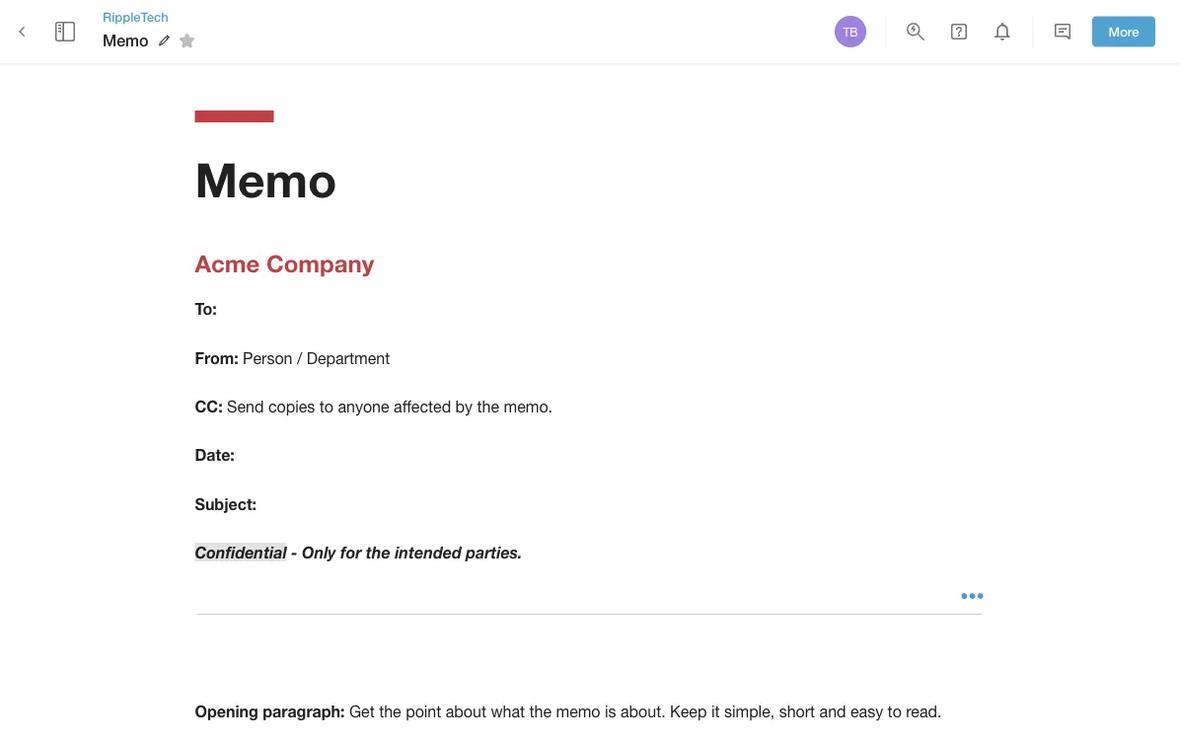 Task type: describe. For each thing, give the bounding box(es) containing it.
1 horizontal spatial memo
[[195, 150, 337, 207]]

opening
[[195, 701, 258, 720]]

confidential - only for the intended parties.
[[195, 543, 522, 562]]

send
[[227, 397, 264, 416]]

for
[[341, 543, 362, 562]]

from:
[[195, 348, 238, 367]]

acme company
[[195, 248, 374, 277]]

is
[[605, 702, 616, 720]]

it
[[711, 702, 720, 720]]

memo
[[556, 702, 601, 720]]

opening paragraph: get the point about what the memo is about. keep it simple, short and easy to read.
[[195, 701, 942, 720]]

about
[[446, 702, 486, 720]]

company
[[266, 248, 374, 277]]

only
[[302, 543, 336, 562]]

the right what
[[529, 702, 552, 720]]

get
[[349, 702, 375, 720]]

rippletech
[[103, 9, 168, 24]]

paragraph:
[[263, 701, 345, 720]]

affected
[[394, 397, 451, 416]]

subject:
[[195, 494, 257, 513]]

easy
[[851, 702, 883, 720]]

acme
[[195, 248, 260, 277]]

more
[[1109, 24, 1139, 39]]

the inside cc: send copies to anyone affected by the memo.
[[477, 397, 499, 416]]

0 horizontal spatial memo
[[103, 31, 149, 50]]

about.
[[621, 702, 666, 720]]

cc:
[[195, 397, 223, 416]]

short
[[779, 702, 815, 720]]

simple,
[[724, 702, 775, 720]]

and
[[820, 702, 846, 720]]

from: person / department
[[195, 348, 390, 367]]

date:
[[195, 446, 235, 464]]

confidential
[[195, 543, 287, 562]]



Task type: vqa. For each thing, say whether or not it's contained in the screenshot.
Memo to the right
yes



Task type: locate. For each thing, give the bounding box(es) containing it.
more button
[[1092, 16, 1156, 47]]

person
[[243, 349, 293, 367]]

memo
[[103, 31, 149, 50], [195, 150, 337, 207]]

the right for at bottom
[[366, 543, 391, 562]]

memo up acme company
[[195, 150, 337, 207]]

what
[[491, 702, 525, 720]]

the
[[477, 397, 499, 416], [366, 543, 391, 562], [379, 702, 401, 720], [529, 702, 552, 720]]

/
[[297, 349, 302, 367]]

cc: send copies to anyone affected by the memo.
[[195, 397, 553, 416]]

0 vertical spatial to
[[319, 397, 334, 416]]

to inside opening paragraph: get the point about what the memo is about. keep it simple, short and easy to read.
[[888, 702, 902, 720]]

the right by
[[477, 397, 499, 416]]

read.
[[906, 702, 942, 720]]

to:
[[195, 300, 217, 318]]

memo.
[[504, 397, 553, 416]]

by
[[456, 397, 473, 416]]

to right the copies
[[319, 397, 334, 416]]

point
[[406, 702, 441, 720]]

tb
[[843, 25, 858, 38]]

0 vertical spatial memo
[[103, 31, 149, 50]]

keep
[[670, 702, 707, 720]]

1 vertical spatial memo
[[195, 150, 337, 207]]

1 horizontal spatial to
[[888, 702, 902, 720]]

department
[[307, 349, 390, 367]]

parties.
[[466, 543, 522, 562]]

0 horizontal spatial to
[[319, 397, 334, 416]]

intended
[[395, 543, 462, 562]]

to right easy
[[888, 702, 902, 720]]

-
[[291, 543, 298, 562]]

tb button
[[832, 13, 869, 50]]

the right get
[[379, 702, 401, 720]]

1 vertical spatial to
[[888, 702, 902, 720]]

copies
[[268, 397, 315, 416]]

favorite image
[[175, 29, 199, 52]]

rippletech link
[[103, 8, 202, 26]]

to inside cc: send copies to anyone affected by the memo.
[[319, 397, 334, 416]]

memo down rippletech
[[103, 31, 149, 50]]

anyone
[[338, 397, 389, 416]]

to
[[319, 397, 334, 416], [888, 702, 902, 720]]



